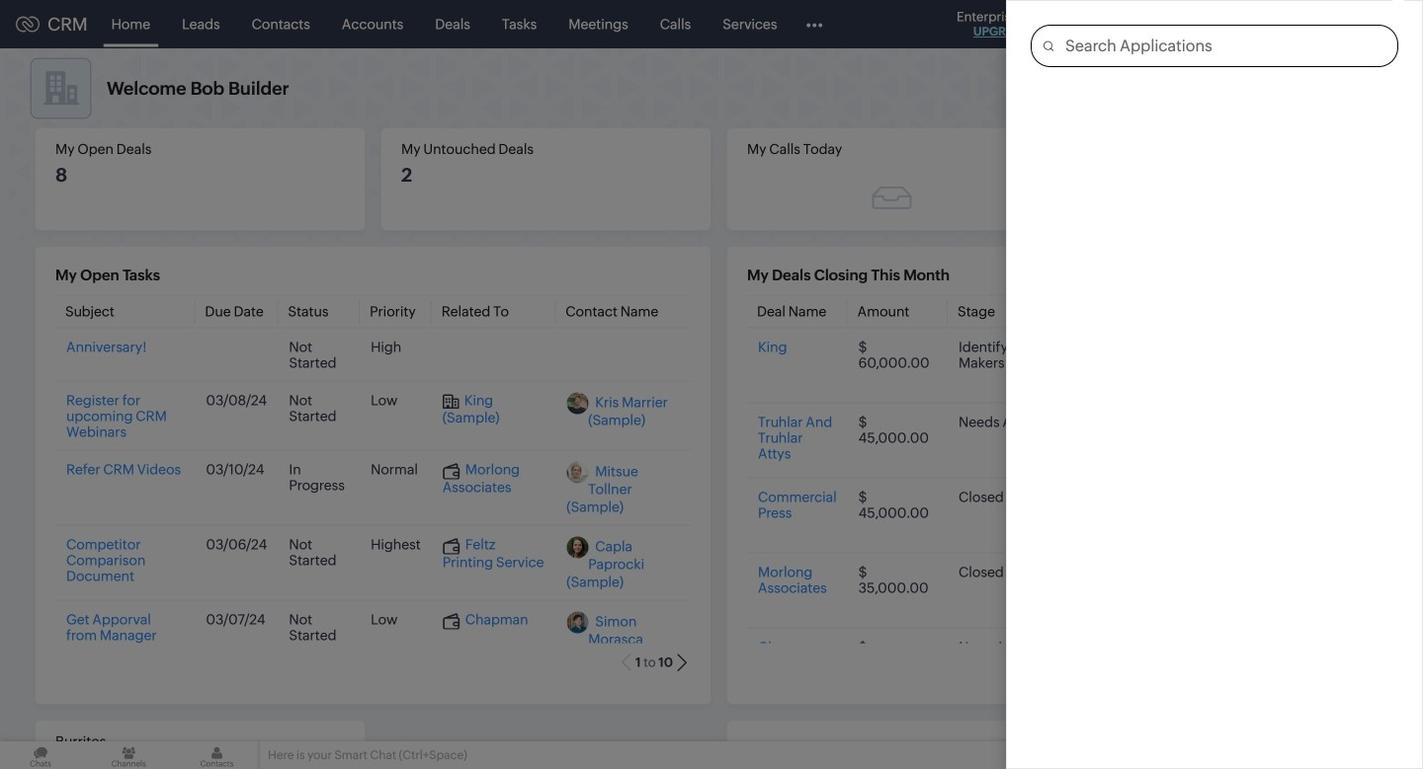 Task type: locate. For each thing, give the bounding box(es) containing it.
profile element
[[1322, 0, 1378, 48]]

channels image
[[88, 742, 169, 770]]

profile image
[[1334, 8, 1366, 40]]

calendar image
[[1214, 16, 1230, 32]]

logo image
[[16, 16, 40, 32]]

Search Applications text field
[[1054, 26, 1397, 66]]



Task type: describe. For each thing, give the bounding box(es) containing it.
chats image
[[0, 742, 81, 770]]

search element
[[1124, 0, 1164, 48]]

signals element
[[1164, 0, 1202, 48]]

search image
[[1136, 16, 1152, 33]]

signals image
[[1176, 16, 1190, 33]]

contacts image
[[176, 742, 258, 770]]



Task type: vqa. For each thing, say whether or not it's contained in the screenshot.
Signals element
yes



